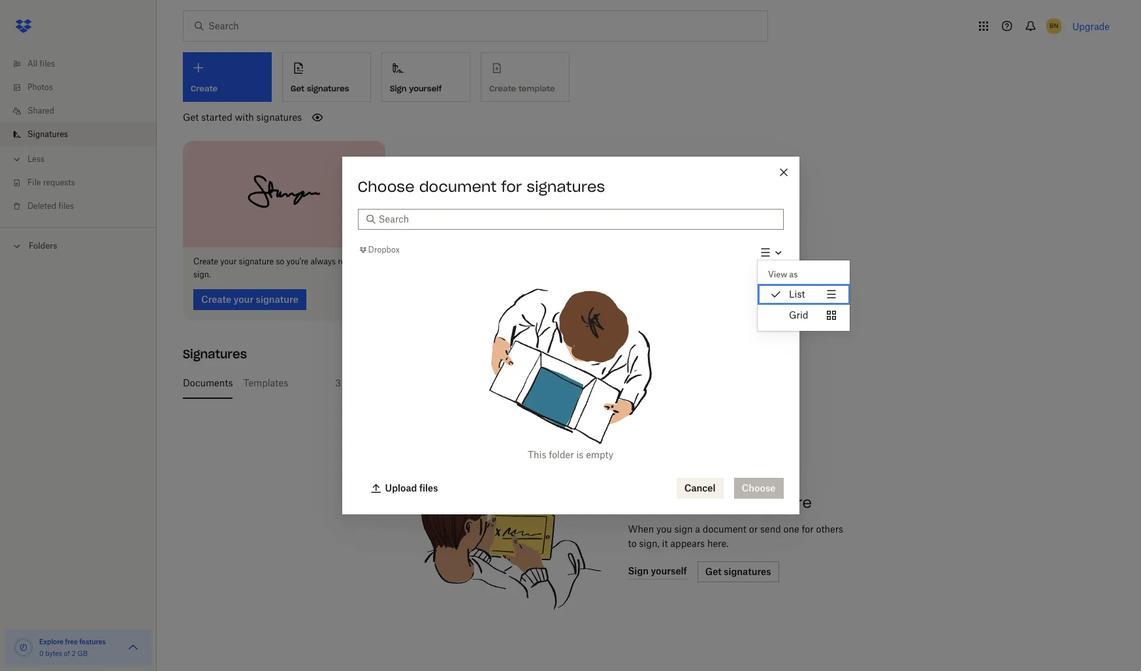 Task type: describe. For each thing, give the bounding box(es) containing it.
yourself inside tab list
[[550, 377, 585, 389]]

free
[[65, 639, 78, 646]]

month.
[[481, 377, 512, 389]]

1 3 from the left
[[335, 377, 341, 389]]

2
[[72, 650, 76, 658]]

of inside explore free features 0 bytes of 2 gb
[[64, 650, 70, 658]]

or
[[749, 524, 758, 535]]

sign yourself button
[[382, 52, 471, 102]]

for inside dialog
[[501, 178, 522, 196]]

unlimited.
[[597, 377, 641, 389]]

get for get signatures
[[291, 84, 305, 93]]

is inside the choose document for signatures dialog
[[577, 450, 584, 461]]

grid
[[789, 310, 808, 321]]

list
[[789, 289, 805, 300]]

deleted files link
[[10, 195, 157, 218]]

appear
[[719, 494, 773, 512]]

send
[[761, 524, 781, 535]]

0
[[39, 650, 44, 658]]

documents for documents appear here
[[628, 494, 715, 512]]

of inside tab list
[[344, 377, 352, 389]]

appears
[[671, 538, 705, 549]]

file requests link
[[10, 171, 157, 195]]

documents appear here
[[628, 494, 812, 512]]

folder
[[549, 450, 574, 461]]

explore
[[39, 639, 64, 646]]

shared
[[27, 106, 54, 116]]

folders button
[[0, 236, 157, 256]]

dropbox image
[[10, 13, 37, 39]]

choose document for signatures
[[358, 178, 605, 196]]

ready
[[338, 257, 359, 266]]

signatures link
[[10, 123, 157, 146]]

when you sign a document or send one for others to sign, it appears here.
[[628, 524, 844, 549]]

document inside dialog
[[419, 178, 497, 196]]

requests inside tab list
[[406, 377, 443, 389]]

one
[[784, 524, 800, 535]]

all files link
[[10, 52, 157, 76]]

1 vertical spatial signatures
[[183, 347, 247, 362]]

sign yourself
[[390, 84, 442, 93]]

file requests
[[27, 178, 75, 188]]

documents tab
[[183, 368, 233, 399]]

signing
[[514, 377, 548, 389]]

get started with signatures
[[183, 112, 302, 123]]

this
[[528, 450, 547, 461]]

folders
[[29, 241, 57, 251]]

get signatures button
[[282, 52, 371, 102]]

explore free features 0 bytes of 2 gb
[[39, 639, 106, 658]]

here
[[778, 494, 812, 512]]

sign,
[[639, 538, 660, 549]]

sign
[[675, 524, 693, 535]]

a
[[696, 524, 701, 535]]

so
[[276, 257, 284, 266]]

signatures inside 'list item'
[[27, 129, 68, 139]]

less
[[27, 154, 44, 164]]

signatures for get started with signatures
[[257, 112, 302, 123]]

dropbox link
[[358, 244, 400, 257]]

Search text field
[[379, 212, 776, 227]]

3 of 3 signature requests left this month. signing yourself is unlimited.
[[335, 377, 641, 389]]

with
[[235, 112, 254, 123]]

shared link
[[10, 99, 157, 123]]

always
[[311, 257, 336, 266]]

others
[[817, 524, 844, 535]]

your
[[220, 257, 237, 266]]



Task type: locate. For each thing, give the bounding box(es) containing it.
documents up the you
[[628, 494, 715, 512]]

to inside "when you sign a document or send one for others to sign, it appears here."
[[628, 538, 637, 549]]

for
[[501, 178, 522, 196], [802, 524, 814, 535]]

for inside "when you sign a document or send one for others to sign, it appears here."
[[802, 524, 814, 535]]

signatures
[[27, 129, 68, 139], [183, 347, 247, 362]]

1 vertical spatial signature
[[363, 377, 404, 389]]

0 vertical spatial is
[[587, 377, 595, 389]]

this folder is empty
[[528, 450, 614, 461]]

of
[[344, 377, 352, 389], [64, 650, 70, 658]]

here.
[[708, 538, 729, 549]]

0 horizontal spatial to
[[361, 257, 368, 266]]

files right the "deleted"
[[59, 201, 74, 211]]

is
[[587, 377, 595, 389], [577, 450, 584, 461]]

0 vertical spatial yourself
[[409, 84, 442, 93]]

empty
[[586, 450, 614, 461]]

0 horizontal spatial get
[[183, 112, 199, 123]]

signature
[[239, 257, 274, 266], [363, 377, 404, 389]]

1 horizontal spatial requests
[[406, 377, 443, 389]]

0 horizontal spatial document
[[419, 178, 497, 196]]

documents for documents
[[183, 377, 233, 389]]

yourself
[[409, 84, 442, 93], [550, 377, 585, 389]]

1 vertical spatial files
[[59, 201, 74, 211]]

started
[[201, 112, 233, 123]]

templates tab
[[243, 368, 288, 399]]

3
[[335, 377, 341, 389], [355, 377, 360, 389]]

2 3 from the left
[[355, 377, 360, 389]]

get signatures
[[291, 84, 349, 93]]

1 vertical spatial for
[[802, 524, 814, 535]]

file
[[27, 178, 41, 188]]

0 vertical spatial get
[[291, 84, 305, 93]]

you're
[[287, 257, 309, 266]]

yourself inside button
[[409, 84, 442, 93]]

1 horizontal spatial is
[[587, 377, 595, 389]]

signatures for choose document for signatures
[[527, 178, 605, 196]]

it
[[662, 538, 668, 549]]

0 horizontal spatial signatures
[[257, 112, 302, 123]]

deleted files
[[27, 201, 74, 211]]

0 horizontal spatial signature
[[239, 257, 274, 266]]

less image
[[10, 153, 24, 166]]

to right ready
[[361, 257, 368, 266]]

choose document for signatures dialog
[[342, 157, 850, 515]]

photos link
[[10, 76, 157, 99]]

documents inside tab list
[[183, 377, 233, 389]]

2 horizontal spatial signatures
[[527, 178, 605, 196]]

to
[[361, 257, 368, 266], [628, 538, 637, 549]]

0 vertical spatial to
[[361, 257, 368, 266]]

yourself right sign
[[409, 84, 442, 93]]

files for deleted files
[[59, 201, 74, 211]]

0 vertical spatial signature
[[239, 257, 274, 266]]

all
[[27, 59, 37, 69]]

0 vertical spatial documents
[[183, 377, 233, 389]]

templates
[[243, 377, 288, 389]]

requests right file
[[43, 178, 75, 188]]

1 vertical spatial yourself
[[550, 377, 585, 389]]

0 horizontal spatial requests
[[43, 178, 75, 188]]

create your signature so you're always ready to sign.
[[193, 257, 368, 279]]

requests left the left
[[406, 377, 443, 389]]

signatures list item
[[0, 123, 157, 146]]

signature inside tab list
[[363, 377, 404, 389]]

get for get started with signatures
[[183, 112, 199, 123]]

requests
[[43, 178, 75, 188], [406, 377, 443, 389]]

1 horizontal spatial signatures
[[307, 84, 349, 93]]

1 horizontal spatial documents
[[628, 494, 715, 512]]

1 horizontal spatial signatures
[[183, 347, 247, 362]]

is inside tab list
[[587, 377, 595, 389]]

sign.
[[193, 270, 211, 279]]

quota usage element
[[13, 638, 34, 659]]

grid radio item
[[758, 305, 850, 326]]

document inside "when you sign a document or send one for others to sign, it appears here."
[[703, 524, 747, 535]]

1 vertical spatial signatures
[[257, 112, 302, 123]]

sign
[[390, 84, 407, 93]]

list containing all files
[[0, 44, 157, 227]]

upgrade link
[[1073, 21, 1110, 32]]

0 horizontal spatial files
[[40, 59, 55, 69]]

1 vertical spatial of
[[64, 650, 70, 658]]

1 vertical spatial get
[[183, 112, 199, 123]]

is right folder
[[577, 450, 584, 461]]

files right all
[[40, 59, 55, 69]]

choose
[[358, 178, 415, 196]]

files for all files
[[40, 59, 55, 69]]

0 horizontal spatial for
[[501, 178, 522, 196]]

signatures up documents tab
[[183, 347, 247, 362]]

signatures
[[307, 84, 349, 93], [257, 112, 302, 123], [527, 178, 605, 196]]

0 horizontal spatial signatures
[[27, 129, 68, 139]]

signatures inside button
[[307, 84, 349, 93]]

is left the unlimited.
[[587, 377, 595, 389]]

to down "when"
[[628, 538, 637, 549]]

document
[[419, 178, 497, 196], [703, 524, 747, 535]]

dropbox
[[368, 245, 400, 255]]

view as
[[768, 270, 798, 280]]

bytes
[[45, 650, 62, 658]]

signature inside create your signature so you're always ready to sign.
[[239, 257, 274, 266]]

when
[[628, 524, 654, 535]]

features
[[79, 639, 106, 646]]

deleted
[[27, 201, 56, 211]]

2 vertical spatial signatures
[[527, 178, 605, 196]]

get up get started with signatures at the left of the page
[[291, 84, 305, 93]]

1 horizontal spatial to
[[628, 538, 637, 549]]

yourself right signing
[[550, 377, 585, 389]]

1 horizontal spatial of
[[344, 377, 352, 389]]

all files
[[27, 59, 55, 69]]

get left started
[[183, 112, 199, 123]]

you
[[657, 524, 672, 535]]

1 vertical spatial document
[[703, 524, 747, 535]]

left
[[446, 377, 460, 389]]

0 vertical spatial for
[[501, 178, 522, 196]]

0 horizontal spatial documents
[[183, 377, 233, 389]]

documents left templates
[[183, 377, 233, 389]]

files
[[40, 59, 55, 69], [59, 201, 74, 211]]

1 horizontal spatial document
[[703, 524, 747, 535]]

tab list containing documents
[[183, 368, 1105, 399]]

1 vertical spatial is
[[577, 450, 584, 461]]

0 vertical spatial files
[[40, 59, 55, 69]]

this
[[463, 377, 479, 389]]

1 vertical spatial documents
[[628, 494, 715, 512]]

0 vertical spatial of
[[344, 377, 352, 389]]

gb
[[78, 650, 88, 658]]

create
[[193, 257, 218, 266]]

view
[[768, 270, 787, 280]]

1 vertical spatial to
[[628, 538, 637, 549]]

to inside create your signature so you're always ready to sign.
[[361, 257, 368, 266]]

1 horizontal spatial signature
[[363, 377, 404, 389]]

as
[[789, 270, 798, 280]]

tab list
[[183, 368, 1105, 399]]

1 vertical spatial requests
[[406, 377, 443, 389]]

0 vertical spatial signatures
[[307, 84, 349, 93]]

documents
[[183, 377, 233, 389], [628, 494, 715, 512]]

signatures inside dialog
[[527, 178, 605, 196]]

list
[[0, 44, 157, 227]]

0 horizontal spatial 3
[[335, 377, 341, 389]]

0 horizontal spatial is
[[577, 450, 584, 461]]

get inside button
[[291, 84, 305, 93]]

0 vertical spatial signatures
[[27, 129, 68, 139]]

1 horizontal spatial get
[[291, 84, 305, 93]]

1 horizontal spatial files
[[59, 201, 74, 211]]

signatures down the shared
[[27, 129, 68, 139]]

list radio item
[[758, 285, 850, 305]]

get
[[291, 84, 305, 93], [183, 112, 199, 123]]

0 horizontal spatial of
[[64, 650, 70, 658]]

upgrade
[[1073, 21, 1110, 32]]

0 vertical spatial document
[[419, 178, 497, 196]]

0 horizontal spatial yourself
[[409, 84, 442, 93]]

1 horizontal spatial 3
[[355, 377, 360, 389]]

photos
[[27, 82, 53, 92]]

1 horizontal spatial for
[[802, 524, 814, 535]]

1 horizontal spatial yourself
[[550, 377, 585, 389]]

0 vertical spatial requests
[[43, 178, 75, 188]]



Task type: vqa. For each thing, say whether or not it's contained in the screenshot.
MERGE,
no



